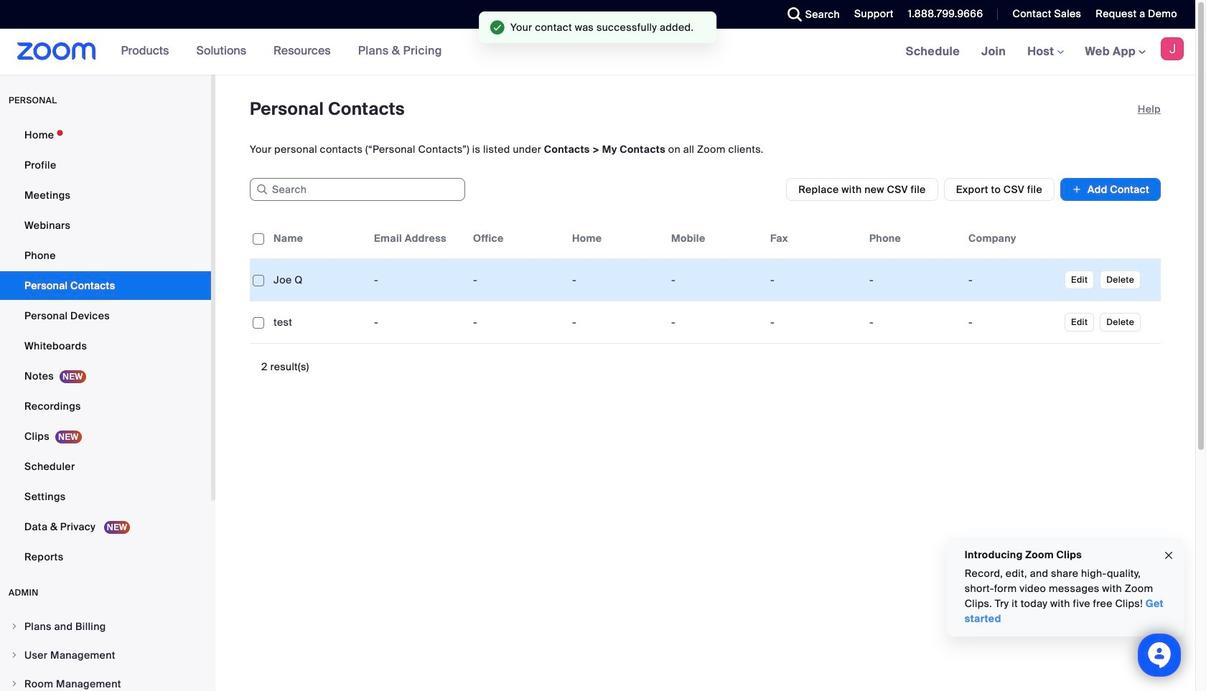 Task type: vqa. For each thing, say whether or not it's contained in the screenshot.
recordings
no



Task type: describe. For each thing, give the bounding box(es) containing it.
1 menu item from the top
[[0, 614, 211, 641]]

personal menu menu
[[0, 121, 211, 573]]

zoom logo image
[[17, 42, 96, 60]]

Search Contacts Input text field
[[250, 178, 466, 201]]

right image for first menu item from the bottom of the admin menu menu
[[10, 680, 19, 689]]

2 menu item from the top
[[0, 642, 211, 670]]

close image
[[1164, 548, 1175, 564]]

product information navigation
[[110, 29, 453, 75]]

meetings navigation
[[896, 29, 1196, 75]]

success image
[[490, 20, 505, 34]]



Task type: locate. For each thing, give the bounding box(es) containing it.
menu item
[[0, 614, 211, 641], [0, 642, 211, 670], [0, 671, 211, 692]]

add image
[[1073, 182, 1083, 197]]

admin menu menu
[[0, 614, 211, 692]]

3 right image from the top
[[10, 680, 19, 689]]

0 vertical spatial menu item
[[0, 614, 211, 641]]

2 vertical spatial right image
[[10, 680, 19, 689]]

1 vertical spatial menu item
[[0, 642, 211, 670]]

right image for 3rd menu item from the bottom of the admin menu menu
[[10, 623, 19, 631]]

1 right image from the top
[[10, 623, 19, 631]]

cell
[[765, 266, 864, 295], [864, 266, 963, 295], [963, 266, 1062, 295], [765, 308, 864, 337], [864, 308, 963, 337], [963, 308, 1062, 337]]

right image
[[10, 623, 19, 631], [10, 652, 19, 660], [10, 680, 19, 689]]

banner
[[0, 29, 1196, 75]]

right image for 2nd menu item
[[10, 652, 19, 660]]

2 right image from the top
[[10, 652, 19, 660]]

2 vertical spatial menu item
[[0, 671, 211, 692]]

0 vertical spatial right image
[[10, 623, 19, 631]]

3 menu item from the top
[[0, 671, 211, 692]]

profile picture image
[[1162, 37, 1185, 60]]

application
[[250, 218, 1172, 355]]

1 vertical spatial right image
[[10, 652, 19, 660]]



